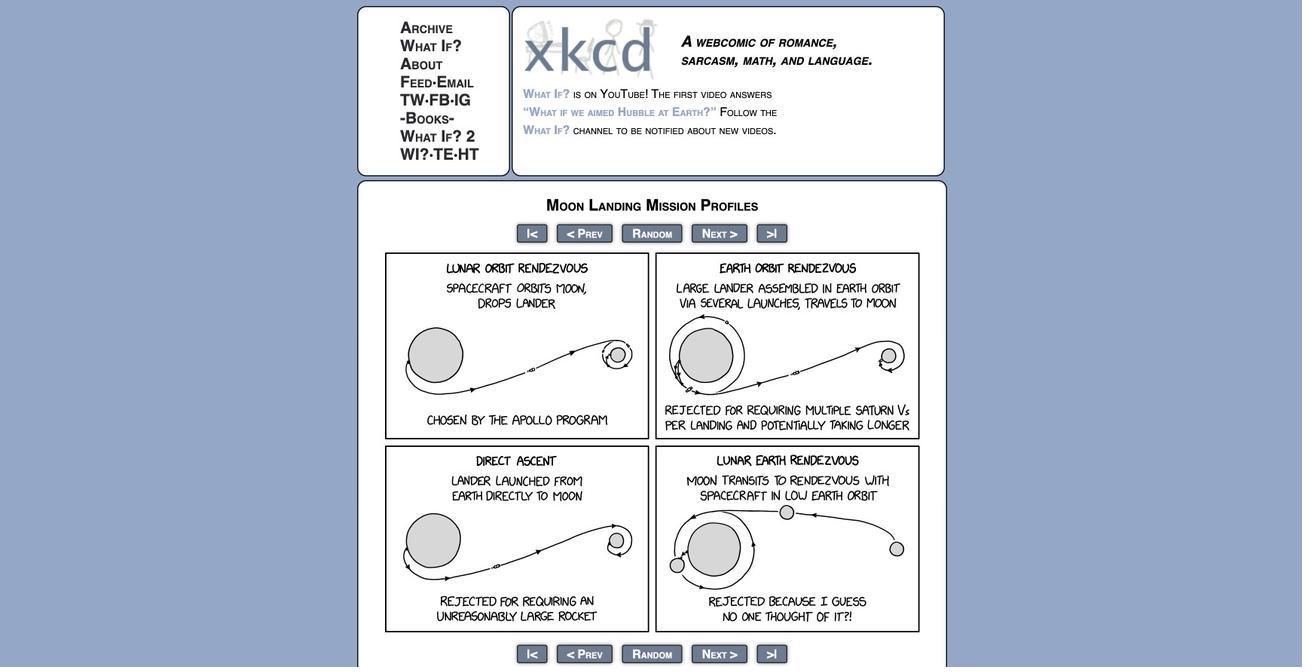 Task type: describe. For each thing, give the bounding box(es) containing it.
moon landing mission profiles image
[[385, 253, 920, 633]]

xkcd.com logo image
[[523, 17, 663, 80]]



Task type: vqa. For each thing, say whether or not it's contained in the screenshot.
Research Account image
no



